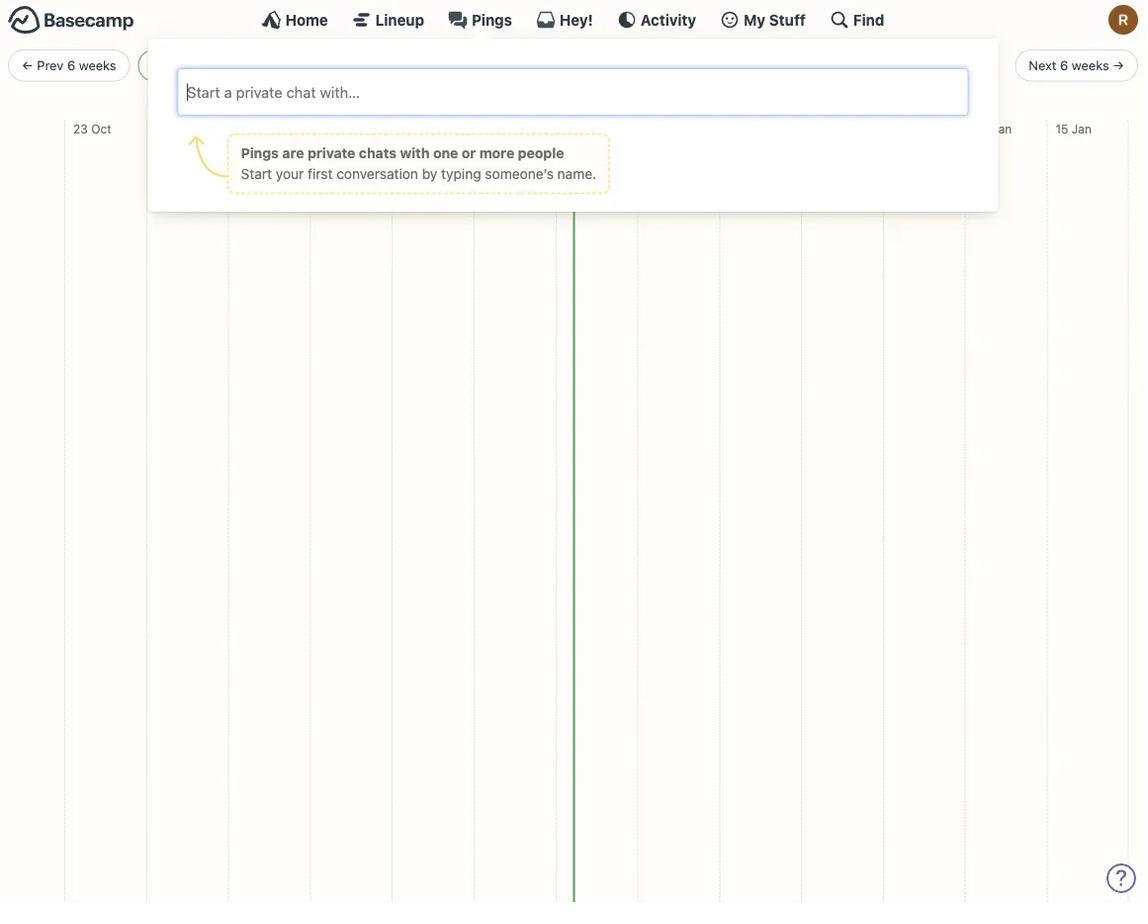 Task type: describe. For each thing, give the bounding box(es) containing it.
with
[[400, 145, 430, 161]]

27
[[483, 122, 497, 136]]

stuff
[[770, 11, 806, 28]]

oct for 30 oct
[[173, 122, 194, 136]]

25 dec
[[811, 122, 850, 136]]

make
[[384, 151, 414, 165]]

30
[[155, 122, 170, 136]]

marker
[[179, 58, 221, 73]]

18 nov – 25 nov
[[464, 158, 553, 172]]

←
[[22, 58, 33, 73]]

add marker
[[152, 58, 221, 73]]

add marker link
[[138, 49, 235, 82]]

2 weeks from the left
[[1073, 58, 1110, 73]]

jan for 01 jan
[[909, 122, 929, 136]]

typing
[[441, 166, 482, 182]]

conversation
[[337, 166, 419, 182]]

your
[[276, 166, 304, 182]]

20
[[401, 122, 416, 136]]

13 nov
[[319, 122, 357, 136]]

dec for 18 dec
[[745, 122, 767, 136]]

dec for 04 dec
[[583, 122, 605, 136]]

oct for 23 oct
[[91, 122, 111, 136]]

activity link
[[617, 10, 697, 30]]

add
[[152, 58, 176, 73]]

my
[[744, 11, 766, 28]]

13
[[319, 122, 332, 136]]

04 dec
[[565, 122, 605, 136]]

lineup
[[376, 11, 425, 28]]

prev
[[37, 58, 64, 73]]

home link
[[262, 10, 328, 30]]

hey! button
[[536, 10, 594, 30]]

dec for 25 dec
[[828, 122, 850, 136]]

06 nov
[[237, 122, 278, 136]]

my stuff button
[[720, 10, 806, 30]]

20 nov
[[401, 122, 441, 136]]

18 for 18 dec
[[729, 122, 742, 136]]

private
[[308, 145, 356, 161]]

27 nov
[[483, 122, 522, 136]]

find button
[[830, 10, 885, 30]]

1 horizontal spatial 25
[[811, 122, 825, 136]]

dec for 11 dec
[[661, 122, 683, 136]]

0 horizontal spatial 25
[[513, 158, 528, 172]]

11
[[647, 122, 658, 136]]

23 oct
[[73, 122, 111, 136]]

make instagram
[[384, 151, 440, 179]]

main element
[[0, 0, 1147, 212]]

Start a private chat with… text field
[[186, 77, 961, 107]]

people
[[518, 145, 565, 161]]

name.
[[558, 166, 597, 182]]



Task type: vqa. For each thing, say whether or not it's contained in the screenshot.
My Stuff
yes



Task type: locate. For each thing, give the bounding box(es) containing it.
pings inside dropdown button
[[472, 11, 513, 28]]

3 jan from the left
[[1073, 122, 1092, 136]]

nov for 20
[[419, 122, 441, 136]]

dec right 11
[[661, 122, 683, 136]]

2 dec from the left
[[661, 122, 683, 136]]

18
[[729, 122, 742, 136], [464, 158, 477, 172]]

0 horizontal spatial pings
[[241, 145, 279, 161]]

04
[[565, 122, 580, 136]]

nov right 20
[[419, 122, 441, 136]]

1 horizontal spatial 18
[[729, 122, 742, 136]]

25 right 18 dec
[[811, 122, 825, 136]]

1 dec from the left
[[583, 122, 605, 136]]

0 horizontal spatial jan
[[909, 122, 929, 136]]

0 vertical spatial 25
[[811, 122, 825, 136]]

oct
[[91, 122, 111, 136], [173, 122, 194, 136]]

25 right –
[[513, 158, 528, 172]]

home
[[286, 11, 328, 28]]

nov for 06
[[255, 122, 278, 136]]

–
[[504, 158, 511, 172]]

30 oct
[[155, 122, 194, 136]]

6 right next
[[1061, 58, 1069, 73]]

1 horizontal spatial 6
[[1061, 58, 1069, 73]]

pings are private chats with one or more people start your first conversation by typing someone's name.
[[241, 145, 597, 182]]

jan right 08
[[993, 122, 1013, 136]]

6
[[67, 58, 75, 73], [1061, 58, 1069, 73]]

oct right 30
[[173, 122, 194, 136]]

jan for 15 jan
[[1073, 122, 1092, 136]]

pings button
[[448, 10, 513, 30]]

one
[[433, 145, 459, 161]]

1 horizontal spatial jan
[[993, 122, 1013, 136]]

or
[[462, 145, 476, 161]]

start
[[241, 166, 272, 182]]

nov right 27
[[500, 122, 522, 136]]

0 horizontal spatial 18
[[464, 158, 477, 172]]

weeks left →
[[1073, 58, 1110, 73]]

first
[[308, 166, 333, 182]]

1 vertical spatial pings
[[241, 145, 279, 161]]

1 horizontal spatial weeks
[[1073, 58, 1110, 73]]

25
[[811, 122, 825, 136], [513, 158, 528, 172]]

1 horizontal spatial oct
[[173, 122, 194, 136]]

0 horizontal spatial oct
[[91, 122, 111, 136]]

01 jan
[[892, 122, 929, 136]]

activity
[[641, 11, 697, 28]]

18 for 18 nov – 25 nov
[[464, 158, 477, 172]]

hey!
[[560, 11, 594, 28]]

1 6 from the left
[[67, 58, 75, 73]]

pings up the start
[[241, 145, 279, 161]]

nov for 18
[[480, 158, 502, 172]]

1 vertical spatial 18
[[464, 158, 477, 172]]

4 dec from the left
[[828, 122, 850, 136]]

15
[[1056, 122, 1069, 136]]

2 jan from the left
[[993, 122, 1013, 136]]

nov right the 13
[[335, 122, 357, 136]]

2 oct from the left
[[173, 122, 194, 136]]

08 jan
[[974, 122, 1013, 136]]

1 weeks from the left
[[79, 58, 116, 73]]

pings up today
[[472, 11, 513, 28]]

make instagram link
[[376, 145, 456, 185]]

jan right 15
[[1073, 122, 1092, 136]]

weeks right prev on the top of page
[[79, 58, 116, 73]]

nov right 06
[[255, 122, 278, 136]]

pings
[[472, 11, 513, 28], [241, 145, 279, 161]]

1 oct from the left
[[91, 122, 111, 136]]

08
[[974, 122, 989, 136]]

dec right the 04
[[583, 122, 605, 136]]

6 right prev on the top of page
[[67, 58, 75, 73]]

18 right one
[[464, 158, 477, 172]]

pings for pings
[[472, 11, 513, 28]]

are
[[282, 145, 304, 161]]

oct right 23
[[91, 122, 111, 136]]

lineup link
[[352, 10, 425, 30]]

pings inside pings are private chats with one or more people start your first conversation by typing someone's name.
[[241, 145, 279, 161]]

more
[[480, 145, 515, 161]]

next 6 weeks →
[[1030, 58, 1125, 73]]

my stuff
[[744, 11, 806, 28]]

nov right –
[[531, 158, 553, 172]]

pings for pings are private chats with one or more people start your first conversation by typing someone's name.
[[241, 145, 279, 161]]

jan right 01 at the top of the page
[[909, 122, 929, 136]]

18 dec
[[729, 122, 767, 136]]

instagram
[[384, 165, 440, 179]]

11 dec
[[647, 122, 683, 136]]

jan
[[909, 122, 929, 136], [993, 122, 1013, 136], [1073, 122, 1092, 136]]

0 horizontal spatial 6
[[67, 58, 75, 73]]

15 jan
[[1056, 122, 1092, 136]]

someone's
[[485, 166, 554, 182]]

nov for 13
[[335, 122, 357, 136]]

0 vertical spatial pings
[[472, 11, 513, 28]]

06
[[237, 122, 252, 136]]

1 horizontal spatial pings
[[472, 11, 513, 28]]

23
[[73, 122, 88, 136]]

0 horizontal spatial weeks
[[79, 58, 116, 73]]

chats
[[359, 145, 397, 161]]

weeks
[[79, 58, 116, 73], [1073, 58, 1110, 73]]

01
[[892, 122, 905, 136]]

18 right 11 dec
[[729, 122, 742, 136]]

dec left 25 dec in the right top of the page
[[745, 122, 767, 136]]

0 vertical spatial 18
[[729, 122, 742, 136]]

dec left 01 at the top of the page
[[828, 122, 850, 136]]

nov for 27
[[500, 122, 522, 136]]

ruby image
[[1109, 5, 1139, 35]]

dec
[[583, 122, 605, 136], [661, 122, 683, 136], [745, 122, 767, 136], [828, 122, 850, 136]]

1 jan from the left
[[909, 122, 929, 136]]

→
[[1114, 58, 1125, 73]]

jan for 08 jan
[[993, 122, 1013, 136]]

today
[[505, 56, 551, 75]]

3 dec from the left
[[745, 122, 767, 136]]

2 horizontal spatial jan
[[1073, 122, 1092, 136]]

← prev 6 weeks
[[22, 58, 116, 73]]

find
[[854, 11, 885, 28]]

nov left –
[[480, 158, 502, 172]]

next
[[1030, 58, 1057, 73]]

2 6 from the left
[[1061, 58, 1069, 73]]

nov
[[255, 122, 278, 136], [335, 122, 357, 136], [419, 122, 441, 136], [500, 122, 522, 136], [480, 158, 502, 172], [531, 158, 553, 172]]

switch accounts image
[[8, 5, 135, 36]]

1 vertical spatial 25
[[513, 158, 528, 172]]

by
[[422, 166, 438, 182]]



